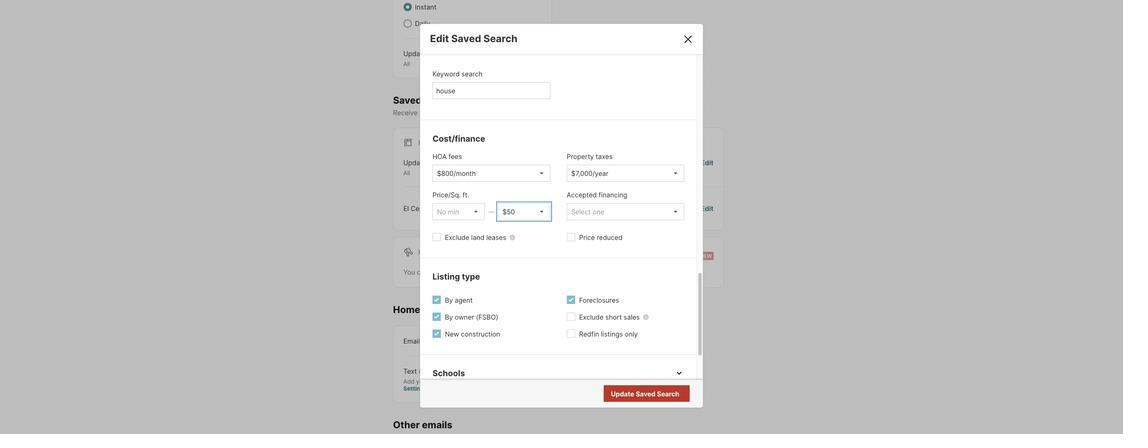 Task type: vqa. For each thing, say whether or not it's contained in the screenshot.
3D Walkthrough
no



Task type: describe. For each thing, give the bounding box(es) containing it.
sale
[[433, 139, 450, 147]]

short
[[605, 314, 622, 322]]

new
[[445, 331, 459, 339]]

taxes
[[596, 153, 613, 161]]

el cerrito test 1
[[403, 205, 452, 213]]

hoa
[[433, 153, 447, 161]]

list box for accepted financing
[[567, 204, 684, 221]]

for rent
[[418, 248, 451, 257]]

schools
[[433, 369, 465, 379]]

update for the middle edit button
[[403, 159, 426, 167]]

for for for sale
[[418, 139, 431, 147]]

you
[[403, 268, 415, 277]]

cerrito
[[411, 205, 432, 213]]

reduced
[[597, 234, 623, 242]]

Daily radio
[[403, 19, 412, 28]]

text
[[403, 367, 417, 376]]

on
[[502, 109, 509, 117]]

saved inside saved searches receive timely notifications based on your preferred search filters.
[[393, 94, 422, 106]]

land
[[471, 234, 485, 242]]

—
[[488, 209, 494, 216]]

emails
[[422, 420, 452, 431]]

sales
[[624, 314, 640, 322]]

Instant radio
[[403, 3, 412, 11]]

account
[[478, 378, 502, 385]]

1 vertical spatial edit button
[[701, 158, 714, 177]]

daily
[[415, 19, 430, 28]]

exclude for exclude short sales
[[579, 314, 604, 322]]

listing type
[[433, 272, 480, 282]]

update saved search
[[611, 390, 679, 399]]

only
[[625, 331, 638, 339]]

in
[[471, 378, 476, 385]]

edit saved search
[[430, 33, 518, 45]]

rent
[[433, 248, 451, 257]]

test
[[434, 205, 448, 213]]

listings
[[601, 331, 623, 339]]

results
[[657, 391, 679, 399]]

hoa fees
[[433, 153, 462, 161]]

0 vertical spatial edit button
[[529, 49, 542, 68]]

update for top edit button
[[403, 50, 426, 58]]

price
[[579, 234, 595, 242]]

no results
[[646, 391, 679, 399]]

email
[[403, 337, 420, 345]]

price/sq. ft.
[[433, 191, 469, 199]]

edit saved search element
[[430, 33, 673, 45]]

update saved search button
[[604, 386, 690, 402]]

home
[[393, 304, 420, 316]]

no results button
[[636, 387, 689, 403]]

redfin
[[579, 331, 599, 339]]

by for by owner (fsbo)
[[445, 314, 453, 322]]

1 update types all from the top
[[403, 50, 446, 67]]

ft.
[[463, 191, 469, 199]]

1
[[449, 205, 452, 213]]

keyword
[[433, 70, 460, 78]]

by for by agent
[[445, 297, 453, 305]]

no
[[646, 391, 655, 399]]

fees
[[449, 153, 462, 161]]

type
[[462, 272, 480, 282]]

other
[[393, 420, 420, 431]]

leases
[[486, 234, 506, 242]]

your inside saved searches receive timely notifications based on your preferred search filters.
[[511, 109, 525, 117]]

update inside button
[[611, 390, 634, 399]]

all for top edit button
[[403, 60, 410, 67]]

all for the middle edit button
[[403, 170, 410, 177]]

phone
[[430, 378, 447, 385]]

settings
[[403, 385, 427, 392]]

add your phone number in
[[403, 378, 478, 385]]

accepted
[[567, 191, 597, 199]]

accepted financing
[[567, 191, 627, 199]]

while
[[504, 268, 520, 277]]

tours
[[423, 304, 447, 316]]

(sms)
[[419, 367, 438, 376]]

instant
[[415, 3, 436, 11]]

edit saved search dialog
[[420, 0, 703, 408]]

property
[[567, 153, 594, 161]]

you can create saved searches while searching for
[[403, 268, 565, 277]]

add
[[403, 378, 414, 385]]



Task type: locate. For each thing, give the bounding box(es) containing it.
list box down 'ft.'
[[433, 204, 485, 221]]

all up the el
[[403, 170, 410, 177]]

for sale
[[418, 139, 450, 147]]

search inside dialog
[[462, 70, 483, 78]]

for left rent
[[418, 248, 431, 257]]

1 vertical spatial search
[[657, 390, 679, 399]]

search
[[484, 33, 518, 45], [657, 390, 679, 399]]

2 vertical spatial edit button
[[701, 204, 714, 214]]

list box
[[433, 165, 550, 182], [567, 165, 684, 182], [433, 204, 485, 221], [498, 204, 550, 221], [567, 204, 684, 221]]

notifications
[[440, 109, 479, 117]]

list box right — on the top left of page
[[498, 204, 550, 221]]

number
[[449, 378, 470, 385]]

for for for rent
[[418, 248, 431, 257]]

search for edit saved search
[[484, 33, 518, 45]]

foreclosures
[[579, 297, 619, 305]]

list box up financing
[[567, 165, 684, 182]]

search left filters.
[[558, 109, 579, 117]]

exclude for exclude land leases
[[445, 234, 469, 242]]

update types all down for sale
[[403, 159, 446, 177]]

receive
[[393, 109, 418, 117]]

1 horizontal spatial searches
[[473, 268, 502, 277]]

new construction
[[445, 331, 500, 339]]

searches left the while
[[473, 268, 502, 277]]

search for update saved search
[[657, 390, 679, 399]]

types left fees
[[428, 159, 446, 167]]

all down daily option
[[403, 60, 410, 67]]

0 vertical spatial search
[[462, 70, 483, 78]]

0 vertical spatial searches
[[424, 94, 468, 106]]

2 for from the top
[[418, 248, 431, 257]]

0 vertical spatial update
[[403, 50, 426, 58]]

0 vertical spatial exclude
[[445, 234, 469, 242]]

account settings link
[[403, 378, 502, 392]]

e.g. office, balcony, modern text field
[[436, 87, 546, 95]]

by owner (fsbo)
[[445, 314, 498, 322]]

1 vertical spatial by
[[445, 314, 453, 322]]

list box for property taxes
[[567, 165, 684, 182]]

schools link
[[433, 368, 684, 380]]

0 vertical spatial by
[[445, 297, 453, 305]]

update left 'no'
[[611, 390, 634, 399]]

edit button
[[529, 49, 542, 68], [701, 158, 714, 177], [701, 204, 714, 214]]

agent
[[455, 297, 473, 305]]

update
[[403, 50, 426, 58], [403, 159, 426, 167], [611, 390, 634, 399]]

0 vertical spatial all
[[403, 60, 410, 67]]

update types all up keyword
[[403, 50, 446, 67]]

edit
[[430, 33, 449, 45], [529, 50, 542, 58], [701, 159, 714, 167], [701, 205, 714, 213]]

can
[[417, 268, 428, 277]]

1 horizontal spatial search
[[558, 109, 579, 117]]

1 vertical spatial update
[[403, 159, 426, 167]]

0 vertical spatial your
[[511, 109, 525, 117]]

by left agent
[[445, 297, 453, 305]]

text (sms)
[[403, 367, 438, 376]]

account settings
[[403, 378, 502, 392]]

search inside button
[[657, 390, 679, 399]]

2 by from the top
[[445, 314, 453, 322]]

list box up 'ft.'
[[433, 165, 550, 182]]

your right on
[[511, 109, 525, 117]]

1 vertical spatial update types all
[[403, 159, 446, 177]]

filters.
[[581, 109, 600, 117]]

exclude up "redfin"
[[579, 314, 604, 322]]

timely
[[419, 109, 438, 117]]

1 horizontal spatial your
[[511, 109, 525, 117]]

other emails
[[393, 420, 452, 431]]

search
[[462, 70, 483, 78], [558, 109, 579, 117]]

for left "sale"
[[418, 139, 431, 147]]

0 horizontal spatial search
[[484, 33, 518, 45]]

saved inside button
[[636, 390, 655, 399]]

exclude left land in the bottom of the page
[[445, 234, 469, 242]]

for
[[418, 139, 431, 147], [418, 248, 431, 257]]

create
[[430, 268, 450, 277]]

by agent
[[445, 297, 473, 305]]

keyword search
[[433, 70, 483, 78]]

1 vertical spatial your
[[416, 378, 428, 385]]

searches up notifications
[[424, 94, 468, 106]]

saved searches receive timely notifications based on your preferred search filters.
[[393, 94, 600, 117]]

1 vertical spatial search
[[558, 109, 579, 117]]

2 types from the top
[[428, 159, 446, 167]]

2 update types all from the top
[[403, 159, 446, 177]]

1 for from the top
[[418, 139, 431, 147]]

list box for hoa fees
[[433, 165, 550, 182]]

0 vertical spatial types
[[428, 50, 446, 58]]

based
[[480, 109, 500, 117]]

all
[[403, 60, 410, 67], [403, 170, 410, 177]]

0 horizontal spatial your
[[416, 378, 428, 385]]

1 vertical spatial searches
[[473, 268, 502, 277]]

cost/finance
[[433, 134, 485, 144]]

saved
[[451, 33, 481, 45], [393, 94, 422, 106], [452, 268, 471, 277], [636, 390, 655, 399]]

listing
[[433, 272, 460, 282]]

exclude land leases
[[445, 234, 506, 242]]

None checkbox
[[515, 367, 542, 378]]

searches inside saved searches receive timely notifications based on your preferred search filters.
[[424, 94, 468, 106]]

searching
[[522, 268, 553, 277]]

1 vertical spatial all
[[403, 170, 410, 177]]

0 horizontal spatial exclude
[[445, 234, 469, 242]]

1 vertical spatial for
[[418, 248, 431, 257]]

price reduced
[[579, 234, 623, 242]]

(fsbo)
[[476, 314, 498, 322]]

0 horizontal spatial searches
[[424, 94, 468, 106]]

1 types from the top
[[428, 50, 446, 58]]

property taxes
[[567, 153, 613, 161]]

types
[[428, 50, 446, 58], [428, 159, 446, 167]]

1 vertical spatial exclude
[[579, 314, 604, 322]]

by left owner
[[445, 314, 453, 322]]

el
[[403, 205, 409, 213]]

list box down financing
[[567, 204, 684, 221]]

searches
[[424, 94, 468, 106], [473, 268, 502, 277]]

1 by from the top
[[445, 297, 453, 305]]

construction
[[461, 331, 500, 339]]

exclude
[[445, 234, 469, 242], [579, 314, 604, 322]]

0 vertical spatial for
[[418, 139, 431, 147]]

1 vertical spatial types
[[428, 159, 446, 167]]

1 horizontal spatial exclude
[[579, 314, 604, 322]]

owner
[[455, 314, 474, 322]]

1 horizontal spatial search
[[657, 390, 679, 399]]

search inside saved searches receive timely notifications based on your preferred search filters.
[[558, 109, 579, 117]]

your
[[511, 109, 525, 117], [416, 378, 428, 385]]

price/sq.
[[433, 191, 461, 199]]

update down daily option
[[403, 50, 426, 58]]

2 vertical spatial update
[[611, 390, 634, 399]]

your up settings
[[416, 378, 428, 385]]

update left the hoa
[[403, 159, 426, 167]]

search up 'e.g. office, balcony, modern' text box
[[462, 70, 483, 78]]

financing
[[599, 191, 627, 199]]

by
[[445, 297, 453, 305], [445, 314, 453, 322]]

home tours
[[393, 304, 447, 316]]

preferred
[[527, 109, 556, 117]]

exclude short sales
[[579, 314, 640, 322]]

edit inside dialog
[[430, 33, 449, 45]]

1 all from the top
[[403, 60, 410, 67]]

2 all from the top
[[403, 170, 410, 177]]

0 vertical spatial update types all
[[403, 50, 446, 67]]

for
[[554, 268, 563, 277]]

0 horizontal spatial search
[[462, 70, 483, 78]]

update types all
[[403, 50, 446, 67], [403, 159, 446, 177]]

redfin listings only
[[579, 331, 638, 339]]

types up keyword
[[428, 50, 446, 58]]

0 vertical spatial search
[[484, 33, 518, 45]]



